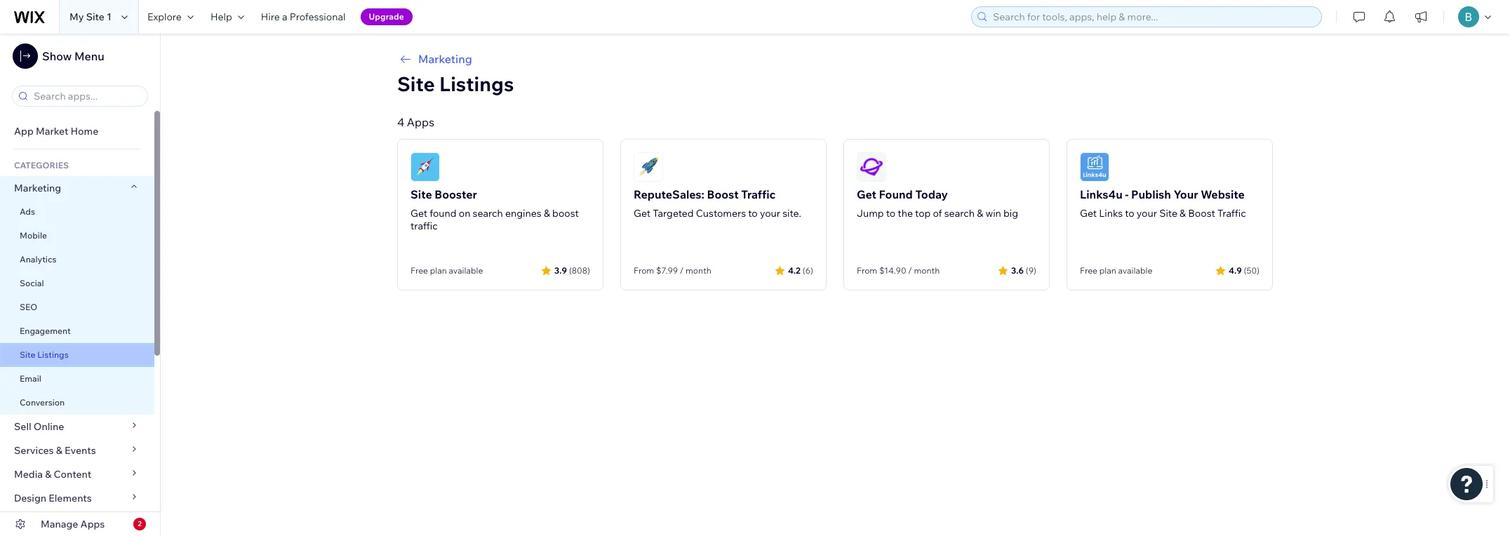 Task type: locate. For each thing, give the bounding box(es) containing it.
apps inside sidebar element
[[80, 518, 105, 531]]

2 free from the left
[[1080, 265, 1098, 276]]

month for boost
[[686, 265, 712, 276]]

from
[[634, 265, 654, 276], [857, 265, 877, 276]]

free plan available down links
[[1080, 265, 1153, 276]]

your down publish
[[1137, 207, 1157, 220]]

links4u
[[1080, 187, 1123, 201]]

0 horizontal spatial traffic
[[741, 187, 776, 201]]

show menu
[[42, 49, 104, 63]]

apps down design elements link
[[80, 518, 105, 531]]

1 horizontal spatial to
[[886, 207, 896, 220]]

0 vertical spatial listings
[[439, 72, 514, 96]]

search inside get found today jump to the top of search & win big
[[944, 207, 975, 220]]

site booster logo image
[[411, 152, 440, 182]]

manage apps
[[41, 518, 105, 531]]

search right of
[[944, 207, 975, 220]]

targeted
[[653, 207, 694, 220]]

boost down "your"
[[1188, 207, 1215, 220]]

2 your from the left
[[1137, 207, 1157, 220]]

from left $14.90
[[857, 265, 877, 276]]

2 / from the left
[[908, 265, 912, 276]]

available down on
[[449, 265, 483, 276]]

search right on
[[473, 207, 503, 220]]

sell
[[14, 420, 31, 433]]

website
[[1201, 187, 1245, 201]]

mobile
[[20, 230, 47, 241]]

found
[[430, 207, 457, 220]]

free down "traffic"
[[411, 265, 428, 276]]

boost
[[552, 207, 579, 220]]

1 horizontal spatial free
[[1080, 265, 1098, 276]]

0 vertical spatial boost
[[707, 187, 739, 201]]

3.6 (9)
[[1011, 265, 1037, 275]]

design
[[14, 492, 46, 505]]

show menu button
[[13, 44, 104, 69]]

apps right 4
[[407, 115, 434, 129]]

site up email
[[20, 350, 35, 360]]

to right links
[[1125, 207, 1135, 220]]

search
[[473, 207, 503, 220], [944, 207, 975, 220]]

month for found
[[914, 265, 940, 276]]

site
[[86, 11, 105, 23], [397, 72, 435, 96], [411, 187, 432, 201], [1160, 207, 1178, 220], [20, 350, 35, 360]]

site listings down engagement
[[20, 350, 69, 360]]

on
[[459, 207, 471, 220]]

services & events
[[14, 444, 96, 457]]

listings
[[439, 72, 514, 96], [37, 350, 69, 360]]

to left the
[[886, 207, 896, 220]]

1 vertical spatial boost
[[1188, 207, 1215, 220]]

my site 1
[[69, 11, 112, 23]]

links4u - publish your website logo image
[[1080, 152, 1110, 182]]

(808)
[[569, 265, 590, 275]]

to
[[748, 207, 758, 220], [886, 207, 896, 220], [1125, 207, 1135, 220]]

1 horizontal spatial marketing link
[[397, 51, 1273, 67]]

to inside the reputesales: boost traffic get targeted customers to your site.
[[748, 207, 758, 220]]

1 horizontal spatial apps
[[407, 115, 434, 129]]

1 from from the left
[[634, 265, 654, 276]]

& down "your"
[[1180, 207, 1186, 220]]

get inside get found today jump to the top of search & win big
[[857, 187, 877, 201]]

content
[[54, 468, 91, 481]]

0 horizontal spatial month
[[686, 265, 712, 276]]

explore
[[147, 11, 182, 23]]

2 search from the left
[[944, 207, 975, 220]]

3 to from the left
[[1125, 207, 1135, 220]]

2 free plan available from the left
[[1080, 265, 1153, 276]]

2 plan from the left
[[1100, 265, 1116, 276]]

marketing up 4 apps
[[418, 52, 472, 66]]

professional
[[290, 11, 346, 23]]

get found today jump to the top of search & win big
[[857, 187, 1018, 220]]

$7.99
[[656, 265, 678, 276]]

boost up customers
[[707, 187, 739, 201]]

1 search from the left
[[473, 207, 503, 220]]

1 horizontal spatial month
[[914, 265, 940, 276]]

0 horizontal spatial available
[[449, 265, 483, 276]]

conversion link
[[0, 391, 154, 415]]

1 vertical spatial traffic
[[1218, 207, 1246, 220]]

0 vertical spatial traffic
[[741, 187, 776, 201]]

site down site booster logo
[[411, 187, 432, 201]]

0 horizontal spatial plan
[[430, 265, 447, 276]]

from left $7.99 on the left of page
[[634, 265, 654, 276]]

2 from from the left
[[857, 265, 877, 276]]

free
[[411, 265, 428, 276], [1080, 265, 1098, 276]]

1 horizontal spatial /
[[908, 265, 912, 276]]

your
[[760, 207, 781, 220], [1137, 207, 1157, 220]]

0 horizontal spatial search
[[473, 207, 503, 220]]

available down links
[[1118, 265, 1153, 276]]

get left links
[[1080, 207, 1097, 220]]

0 horizontal spatial free plan available
[[411, 265, 483, 276]]

traffic up customers
[[741, 187, 776, 201]]

2 to from the left
[[886, 207, 896, 220]]

1 horizontal spatial listings
[[439, 72, 514, 96]]

get left targeted
[[634, 207, 651, 220]]

site listings up 4 apps
[[397, 72, 514, 96]]

apps
[[407, 115, 434, 129], [80, 518, 105, 531]]

search inside site booster get found on search engines & boost traffic
[[473, 207, 503, 220]]

0 horizontal spatial marketing
[[14, 182, 61, 194]]

1 plan from the left
[[430, 265, 447, 276]]

1 / from the left
[[680, 265, 684, 276]]

elements
[[49, 492, 92, 505]]

0 vertical spatial apps
[[407, 115, 434, 129]]

1 horizontal spatial available
[[1118, 265, 1153, 276]]

sidebar element
[[0, 34, 161, 536]]

categories
[[14, 160, 69, 171]]

1 available from the left
[[449, 265, 483, 276]]

(9)
[[1026, 265, 1037, 275]]

3.9 (808)
[[554, 265, 590, 275]]

1 month from the left
[[686, 265, 712, 276]]

analytics link
[[0, 248, 154, 272]]

boost
[[707, 187, 739, 201], [1188, 207, 1215, 220]]

0 vertical spatial marketing
[[418, 52, 472, 66]]

to right customers
[[748, 207, 758, 220]]

1 vertical spatial apps
[[80, 518, 105, 531]]

apps for 4 apps
[[407, 115, 434, 129]]

links
[[1099, 207, 1123, 220]]

& left win
[[977, 207, 983, 220]]

2 month from the left
[[914, 265, 940, 276]]

site booster get found on search engines & boost traffic
[[411, 187, 579, 232]]

customers
[[696, 207, 746, 220]]

site down publish
[[1160, 207, 1178, 220]]

0 horizontal spatial to
[[748, 207, 758, 220]]

0 horizontal spatial listings
[[37, 350, 69, 360]]

free right (9)
[[1080, 265, 1098, 276]]

marketing inside sidebar element
[[14, 182, 61, 194]]

today
[[915, 187, 948, 201]]

& left the 'boost'
[[544, 207, 550, 220]]

plan down "traffic"
[[430, 265, 447, 276]]

marketing link
[[397, 51, 1273, 67], [0, 176, 154, 200]]

plan down links
[[1100, 265, 1116, 276]]

month right $14.90
[[914, 265, 940, 276]]

sell online
[[14, 420, 64, 433]]

0 vertical spatial site listings
[[397, 72, 514, 96]]

month
[[686, 265, 712, 276], [914, 265, 940, 276]]

jump
[[857, 207, 884, 220]]

2 horizontal spatial to
[[1125, 207, 1135, 220]]

engines
[[505, 207, 542, 220]]

your left site.
[[760, 207, 781, 220]]

0 horizontal spatial /
[[680, 265, 684, 276]]

0 horizontal spatial from
[[634, 265, 654, 276]]

hire
[[261, 11, 280, 23]]

of
[[933, 207, 942, 220]]

0 horizontal spatial apps
[[80, 518, 105, 531]]

&
[[544, 207, 550, 220], [977, 207, 983, 220], [1180, 207, 1186, 220], [56, 444, 62, 457], [45, 468, 52, 481]]

marketing down the categories
[[14, 182, 61, 194]]

& left events
[[56, 444, 62, 457]]

0 horizontal spatial marketing link
[[0, 176, 154, 200]]

plan for publish
[[1100, 265, 1116, 276]]

site inside links4u - publish your website get links to your site & boost traffic
[[1160, 207, 1178, 220]]

& inside site booster get found on search engines & boost traffic
[[544, 207, 550, 220]]

seo link
[[0, 295, 154, 319]]

month right $7.99 on the left of page
[[686, 265, 712, 276]]

0 horizontal spatial free
[[411, 265, 428, 276]]

1 vertical spatial marketing
[[14, 182, 61, 194]]

1 horizontal spatial boost
[[1188, 207, 1215, 220]]

get left the found
[[411, 207, 427, 220]]

1 horizontal spatial search
[[944, 207, 975, 220]]

1
[[107, 11, 112, 23]]

0 horizontal spatial boost
[[707, 187, 739, 201]]

1 vertical spatial marketing link
[[0, 176, 154, 200]]

site up 4 apps
[[397, 72, 435, 96]]

1 horizontal spatial your
[[1137, 207, 1157, 220]]

site listings inside "link"
[[20, 350, 69, 360]]

2 available from the left
[[1118, 265, 1153, 276]]

available for get
[[449, 265, 483, 276]]

/ right $14.90
[[908, 265, 912, 276]]

free plan available down "traffic"
[[411, 265, 483, 276]]

4 apps
[[397, 115, 434, 129]]

traffic
[[741, 187, 776, 201], [1218, 207, 1246, 220]]

menu
[[74, 49, 104, 63]]

1 to from the left
[[748, 207, 758, 220]]

1 horizontal spatial traffic
[[1218, 207, 1246, 220]]

1 free plan available from the left
[[411, 265, 483, 276]]

1 vertical spatial site listings
[[20, 350, 69, 360]]

1 free from the left
[[411, 265, 428, 276]]

1 horizontal spatial from
[[857, 265, 877, 276]]

1 vertical spatial listings
[[37, 350, 69, 360]]

1 your from the left
[[760, 207, 781, 220]]

1 horizontal spatial free plan available
[[1080, 265, 1153, 276]]

0 horizontal spatial site listings
[[20, 350, 69, 360]]

/ right $7.99 on the left of page
[[680, 265, 684, 276]]

traffic down website
[[1218, 207, 1246, 220]]

site listings
[[397, 72, 514, 96], [20, 350, 69, 360]]

app market home
[[14, 125, 98, 138]]

get up jump
[[857, 187, 877, 201]]

4.2 (6)
[[788, 265, 813, 275]]

free plan available
[[411, 265, 483, 276], [1080, 265, 1153, 276]]

1 horizontal spatial plan
[[1100, 265, 1116, 276]]

-
[[1125, 187, 1129, 201]]

0 horizontal spatial your
[[760, 207, 781, 220]]

marketing
[[418, 52, 472, 66], [14, 182, 61, 194]]



Task type: describe. For each thing, give the bounding box(es) containing it.
1 horizontal spatial site listings
[[397, 72, 514, 96]]

(50)
[[1244, 265, 1260, 275]]

Search for tools, apps, help & more... field
[[989, 7, 1317, 27]]

to inside get found today jump to the top of search & win big
[[886, 207, 896, 220]]

reputesales: boost traffic logo image
[[634, 152, 663, 182]]

top
[[915, 207, 931, 220]]

found
[[879, 187, 913, 201]]

plan for get
[[430, 265, 447, 276]]

the
[[898, 207, 913, 220]]

sell online link
[[0, 415, 154, 439]]

mobile link
[[0, 224, 154, 248]]

& inside links4u - publish your website get links to your site & boost traffic
[[1180, 207, 1186, 220]]

/ for found
[[908, 265, 912, 276]]

manage
[[41, 518, 78, 531]]

free for get
[[411, 265, 428, 276]]

media & content link
[[0, 463, 154, 486]]

3.6
[[1011, 265, 1024, 275]]

free plan available for get
[[411, 265, 483, 276]]

online
[[34, 420, 64, 433]]

email
[[20, 373, 41, 384]]

reputesales:
[[634, 187, 705, 201]]

get inside site booster get found on search engines & boost traffic
[[411, 207, 427, 220]]

& inside get found today jump to the top of search & win big
[[977, 207, 983, 220]]

analytics
[[20, 254, 56, 265]]

3.9
[[554, 265, 567, 275]]

services & events link
[[0, 439, 154, 463]]

booster
[[435, 187, 477, 201]]

& right media
[[45, 468, 52, 481]]

help button
[[202, 0, 252, 34]]

traffic inside the reputesales: boost traffic get targeted customers to your site.
[[741, 187, 776, 201]]

design elements link
[[0, 486, 154, 510]]

reputesales: boost traffic get targeted customers to your site.
[[634, 187, 801, 220]]

site inside site booster get found on search engines & boost traffic
[[411, 187, 432, 201]]

from for reputesales:
[[634, 265, 654, 276]]

help
[[210, 11, 232, 23]]

your inside the reputesales: boost traffic get targeted customers to your site.
[[760, 207, 781, 220]]

available for publish
[[1118, 265, 1153, 276]]

boost inside the reputesales: boost traffic get targeted customers to your site.
[[707, 187, 739, 201]]

your inside links4u - publish your website get links to your site & boost traffic
[[1137, 207, 1157, 220]]

free plan available for publish
[[1080, 265, 1153, 276]]

links4u - publish your website get links to your site & boost traffic
[[1080, 187, 1246, 220]]

get found today  logo image
[[857, 152, 886, 182]]

4
[[397, 115, 404, 129]]

upgrade button
[[360, 8, 413, 25]]

get inside the reputesales: boost traffic get targeted customers to your site.
[[634, 207, 651, 220]]

/ for boost
[[680, 265, 684, 276]]

from $14.90 / month
[[857, 265, 940, 276]]

get inside links4u - publish your website get links to your site & boost traffic
[[1080, 207, 1097, 220]]

site left 1
[[86, 11, 105, 23]]

boost inside links4u - publish your website get links to your site & boost traffic
[[1188, 207, 1215, 220]]

4.2
[[788, 265, 801, 275]]

2
[[138, 519, 142, 528]]

traffic
[[411, 220, 438, 232]]

hire a professional link
[[252, 0, 354, 34]]

site.
[[783, 207, 801, 220]]

ads
[[20, 206, 35, 217]]

events
[[65, 444, 96, 457]]

site inside "link"
[[20, 350, 35, 360]]

site listings link
[[0, 343, 154, 367]]

a
[[282, 11, 287, 23]]

social link
[[0, 272, 154, 295]]

traffic inside links4u - publish your website get links to your site & boost traffic
[[1218, 207, 1246, 220]]

4.9
[[1229, 265, 1242, 275]]

big
[[1004, 207, 1018, 220]]

(6)
[[803, 265, 813, 275]]

design elements
[[14, 492, 92, 505]]

app market home link
[[0, 119, 154, 143]]

4.9 (50)
[[1229, 265, 1260, 275]]

1 horizontal spatial marketing
[[418, 52, 472, 66]]

hire a professional
[[261, 11, 346, 23]]

win
[[986, 207, 1001, 220]]

0 vertical spatial marketing link
[[397, 51, 1273, 67]]

Search apps... field
[[29, 86, 143, 106]]

market
[[36, 125, 68, 138]]

to inside links4u - publish your website get links to your site & boost traffic
[[1125, 207, 1135, 220]]

free for publish
[[1080, 265, 1098, 276]]

social
[[20, 278, 44, 288]]

listings inside the site listings "link"
[[37, 350, 69, 360]]

media
[[14, 468, 43, 481]]

publish
[[1131, 187, 1171, 201]]

engagement
[[20, 326, 71, 336]]

show
[[42, 49, 72, 63]]

engagement link
[[0, 319, 154, 343]]

ads link
[[0, 200, 154, 224]]

your
[[1174, 187, 1199, 201]]

seo
[[20, 302, 37, 312]]

upgrade
[[369, 11, 404, 22]]

home
[[71, 125, 98, 138]]

services
[[14, 444, 54, 457]]

$14.90
[[879, 265, 907, 276]]

from $7.99 / month
[[634, 265, 712, 276]]

apps for manage apps
[[80, 518, 105, 531]]

conversion
[[20, 397, 65, 408]]

from for get
[[857, 265, 877, 276]]

media & content
[[14, 468, 91, 481]]

email link
[[0, 367, 154, 391]]

my
[[69, 11, 84, 23]]

app
[[14, 125, 34, 138]]



Task type: vqa. For each thing, say whether or not it's contained in the screenshot.


